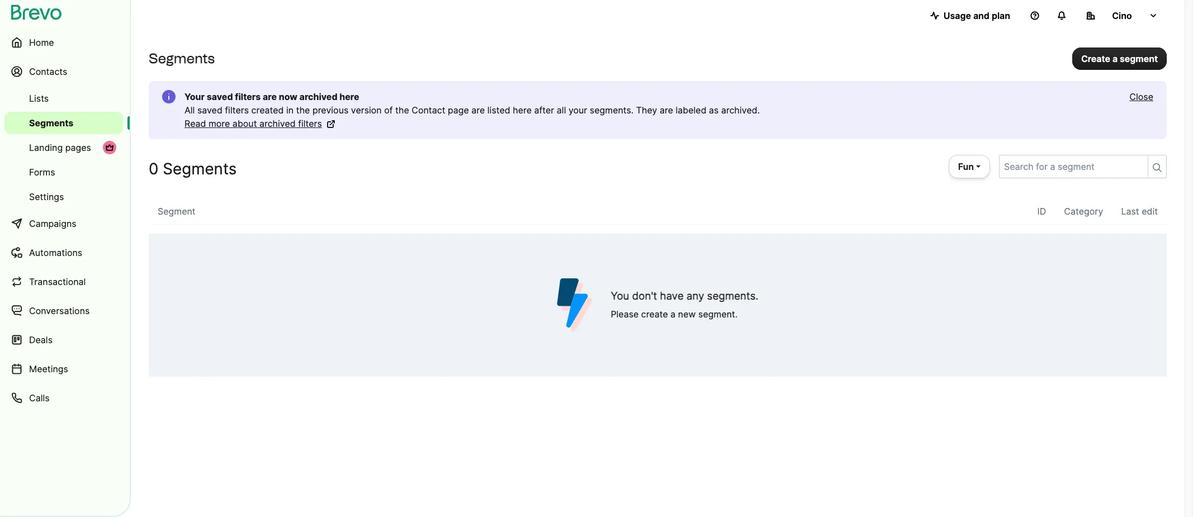 Task type: describe. For each thing, give the bounding box(es) containing it.
edit
[[1142, 206, 1158, 217]]

a inside button
[[1113, 53, 1118, 64]]

create a segment
[[1081, 53, 1158, 64]]

campaigns
[[29, 218, 76, 229]]

have
[[660, 290, 684, 303]]

1 vertical spatial filters
[[225, 105, 249, 116]]

created
[[251, 105, 284, 116]]

segments inside 'segments' link
[[29, 117, 73, 129]]

calls
[[29, 393, 50, 404]]

transactional
[[29, 276, 86, 287]]

page
[[448, 105, 469, 116]]

labeled
[[676, 105, 707, 116]]

0 vertical spatial here
[[340, 91, 359, 102]]

settings link
[[4, 186, 123, 208]]

deals link
[[4, 327, 123, 353]]

create a segment button
[[1072, 47, 1167, 70]]

contact
[[412, 105, 445, 116]]

0 vertical spatial saved
[[207, 91, 233, 102]]

segments. inside your saved filters are now archived here all saved filters created in the previous version of the contact page are listed here after all your segments. they are labeled as archived.
[[590, 105, 634, 116]]

your
[[569, 105, 587, 116]]

left___rvooi image
[[105, 143, 114, 152]]

segment
[[158, 206, 196, 217]]

1 horizontal spatial here
[[513, 105, 532, 116]]

automations
[[29, 247, 82, 258]]

your saved filters are now archived here all saved filters created in the previous version of the contact page are listed here after all your segments. they are labeled as archived.
[[185, 91, 760, 116]]

contacts
[[29, 66, 67, 77]]

alert containing your saved filters are now archived here
[[149, 81, 1167, 139]]

of
[[384, 105, 393, 116]]

any
[[687, 290, 704, 303]]

0 vertical spatial filters
[[235, 91, 261, 102]]

transactional link
[[4, 268, 123, 295]]

read more about archived filters
[[185, 118, 322, 129]]

please create a new segment.
[[611, 309, 738, 320]]

segments link
[[4, 112, 123, 134]]

search button
[[1148, 156, 1166, 177]]

campaigns link
[[4, 210, 123, 237]]

2 the from the left
[[395, 105, 409, 116]]

0 horizontal spatial archived
[[259, 118, 296, 129]]

1 horizontal spatial are
[[472, 105, 485, 116]]

you
[[611, 290, 629, 303]]

landing pages link
[[4, 136, 123, 159]]

segment
[[1120, 53, 1158, 64]]

new
[[678, 309, 696, 320]]

usage
[[944, 10, 971, 21]]

about
[[233, 118, 257, 129]]

category
[[1064, 206, 1104, 217]]

id
[[1038, 206, 1046, 217]]

last
[[1121, 206, 1139, 217]]

more
[[209, 118, 230, 129]]

please
[[611, 309, 639, 320]]

lists link
[[4, 87, 123, 110]]

as
[[709, 105, 719, 116]]

listed
[[488, 105, 510, 116]]

forms
[[29, 167, 55, 178]]

0
[[149, 159, 158, 178]]

cino button
[[1078, 4, 1167, 27]]

search image
[[1153, 163, 1162, 172]]

landing pages
[[29, 142, 91, 153]]

Search for a segment search field
[[1000, 155, 1144, 178]]

automations link
[[4, 239, 123, 266]]

usage and plan
[[944, 10, 1010, 21]]

cino
[[1112, 10, 1132, 21]]

0 horizontal spatial a
[[671, 309, 676, 320]]

close
[[1130, 91, 1154, 102]]



Task type: vqa. For each thing, say whether or not it's contained in the screenshot.
Create
yes



Task type: locate. For each thing, give the bounding box(es) containing it.
home link
[[4, 29, 123, 56]]

1 horizontal spatial a
[[1113, 53, 1118, 64]]

settings
[[29, 191, 64, 202]]

calls link
[[4, 385, 123, 412]]

last edit
[[1121, 206, 1158, 217]]

0 horizontal spatial here
[[340, 91, 359, 102]]

a left new
[[671, 309, 676, 320]]

create
[[641, 309, 668, 320]]

here
[[340, 91, 359, 102], [513, 105, 532, 116]]

0 horizontal spatial segments.
[[590, 105, 634, 116]]

1 horizontal spatial the
[[395, 105, 409, 116]]

are right they
[[660, 105, 673, 116]]

segments.
[[590, 105, 634, 116], [707, 290, 759, 303]]

fun
[[958, 161, 974, 172]]

0 horizontal spatial the
[[296, 105, 310, 116]]

usage and plan button
[[921, 4, 1019, 27]]

1 horizontal spatial archived
[[300, 91, 338, 102]]

the right in
[[296, 105, 310, 116]]

all
[[185, 105, 195, 116]]

1 the from the left
[[296, 105, 310, 116]]

contacts link
[[4, 58, 123, 85]]

archived up previous
[[300, 91, 338, 102]]

0 vertical spatial archived
[[300, 91, 338, 102]]

a right "create"
[[1113, 53, 1118, 64]]

and
[[973, 10, 990, 21]]

0 horizontal spatial are
[[263, 91, 277, 102]]

your
[[185, 91, 205, 102]]

previous
[[313, 105, 349, 116]]

you don't have any segments.
[[611, 290, 759, 303]]

0 segments
[[149, 159, 237, 178]]

filters up about
[[225, 105, 249, 116]]

lists
[[29, 93, 49, 104]]

pages
[[65, 142, 91, 153]]

close link
[[1130, 90, 1154, 103]]

segment.
[[698, 309, 738, 320]]

alert
[[149, 81, 1167, 139]]

0 vertical spatial segments.
[[590, 105, 634, 116]]

segments
[[149, 50, 215, 67], [29, 117, 73, 129], [163, 159, 237, 178]]

meetings link
[[4, 356, 123, 382]]

create
[[1081, 53, 1110, 64]]

version
[[351, 105, 382, 116]]

archived
[[300, 91, 338, 102], [259, 118, 296, 129]]

0 vertical spatial a
[[1113, 53, 1118, 64]]

the right of
[[395, 105, 409, 116]]

1 vertical spatial saved
[[197, 105, 222, 116]]

here up the version
[[340, 91, 359, 102]]

meetings
[[29, 363, 68, 375]]

landing
[[29, 142, 63, 153]]

read more about archived filters link
[[185, 117, 335, 130]]

1 vertical spatial segments
[[29, 117, 73, 129]]

a
[[1113, 53, 1118, 64], [671, 309, 676, 320]]

1 vertical spatial segments.
[[707, 290, 759, 303]]

2 vertical spatial segments
[[163, 159, 237, 178]]

conversations
[[29, 305, 90, 317]]

segments. up segment.
[[707, 290, 759, 303]]

segments up your
[[149, 50, 215, 67]]

1 vertical spatial a
[[671, 309, 676, 320]]

segments down read
[[163, 159, 237, 178]]

all
[[557, 105, 566, 116]]

filters
[[235, 91, 261, 102], [225, 105, 249, 116], [298, 118, 322, 129]]

are right page
[[472, 105, 485, 116]]

are up created
[[263, 91, 277, 102]]

saved right your
[[207, 91, 233, 102]]

1 vertical spatial here
[[513, 105, 532, 116]]

are
[[263, 91, 277, 102], [472, 105, 485, 116], [660, 105, 673, 116]]

filters down previous
[[298, 118, 322, 129]]

fun button
[[949, 155, 990, 178]]

saved
[[207, 91, 233, 102], [197, 105, 222, 116]]

don't
[[632, 290, 657, 303]]

forms link
[[4, 161, 123, 183]]

home
[[29, 37, 54, 48]]

plan
[[992, 10, 1010, 21]]

segments. right your
[[590, 105, 634, 116]]

now
[[279, 91, 297, 102]]

read
[[185, 118, 206, 129]]

0 vertical spatial segments
[[149, 50, 215, 67]]

in
[[286, 105, 294, 116]]

archived.
[[721, 105, 760, 116]]

conversations link
[[4, 297, 123, 324]]

segments up landing
[[29, 117, 73, 129]]

2 vertical spatial filters
[[298, 118, 322, 129]]

they
[[636, 105, 657, 116]]

1 vertical spatial archived
[[259, 118, 296, 129]]

deals
[[29, 334, 53, 346]]

1 horizontal spatial segments.
[[707, 290, 759, 303]]

after
[[534, 105, 554, 116]]

archived down created
[[259, 118, 296, 129]]

filters up created
[[235, 91, 261, 102]]

here left after
[[513, 105, 532, 116]]

saved up more
[[197, 105, 222, 116]]

archived inside your saved filters are now archived here all saved filters created in the previous version of the contact page are listed here after all your segments. they are labeled as archived.
[[300, 91, 338, 102]]

the
[[296, 105, 310, 116], [395, 105, 409, 116]]

2 horizontal spatial are
[[660, 105, 673, 116]]



